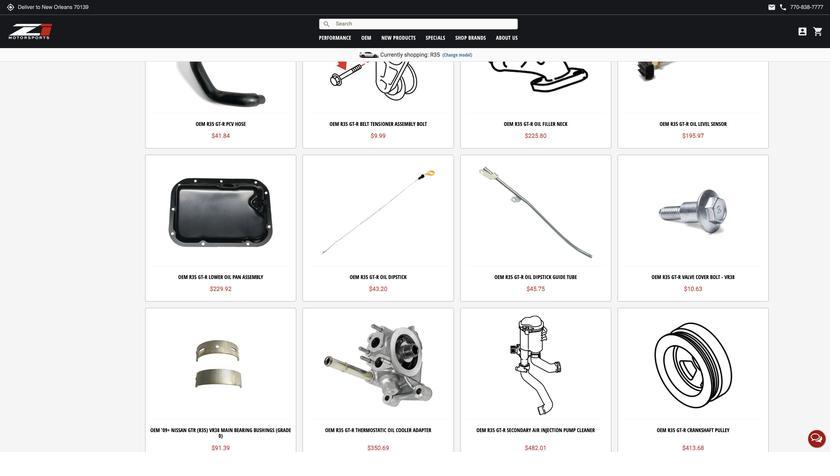 Task type: locate. For each thing, give the bounding box(es) containing it.
new
[[382, 34, 392, 41]]

about us link
[[496, 34, 518, 41]]

assembly right pan
[[242, 273, 263, 281]]

oem r35 gt-r belt tensioner assembly bolt
[[330, 120, 427, 128]]

cover
[[696, 273, 709, 281]]

oem for oem r35 gt-r oil dipstick guide tube
[[495, 273, 504, 281]]

r35 for oem r35 gt-r oil dipstick guide tube
[[505, 273, 513, 281]]

r35 for oem r35 gt-r crankshaft pulley
[[668, 426, 675, 434]]

1 dipstick from the left
[[388, 273, 407, 281]]

shopping:
[[404, 51, 429, 58]]

injection
[[541, 426, 562, 434]]

bushings
[[254, 426, 274, 434]]

2 dipstick from the left
[[533, 273, 551, 281]]

bearing
[[234, 426, 252, 434]]

oil left pan
[[224, 273, 231, 281]]

pan
[[233, 273, 241, 281]]

lower
[[209, 273, 223, 281]]

$350.69
[[367, 444, 389, 451]]

gt- for oem r35 gt-r valve cover bolt - vr38
[[671, 273, 678, 281]]

dipstick
[[388, 273, 407, 281], [533, 273, 551, 281]]

oil for oem r35 gt-r oil dipstick
[[380, 273, 387, 281]]

belt
[[360, 120, 369, 128]]

$413.68
[[682, 444, 704, 451]]

gt-
[[215, 120, 222, 128], [349, 120, 356, 128], [524, 120, 530, 128], [679, 120, 686, 128], [198, 273, 205, 281], [370, 273, 376, 281], [514, 273, 521, 281], [671, 273, 678, 281], [345, 426, 352, 434], [496, 426, 503, 434], [677, 426, 683, 434]]

r35
[[430, 51, 440, 58], [207, 120, 214, 128], [340, 120, 348, 128], [515, 120, 522, 128], [671, 120, 678, 128], [189, 273, 197, 281], [361, 273, 368, 281], [505, 273, 513, 281], [663, 273, 670, 281], [336, 426, 344, 434], [487, 426, 495, 434], [668, 426, 675, 434]]

(grade
[[276, 426, 291, 434]]

1 vertical spatial bolt
[[710, 273, 720, 281]]

vr38 right -
[[725, 273, 735, 281]]

r for oem r35 gt-r pcv hose
[[222, 120, 225, 128]]

$482.01
[[525, 444, 547, 451]]

gt- for oem r35 gt-r oil dipstick
[[370, 273, 376, 281]]

oem for oem r35 gt-r belt tensioner assembly bolt
[[330, 120, 339, 128]]

oem for oem r35 gt-r oil dipstick
[[350, 273, 359, 281]]

z1 motorsports logo image
[[8, 23, 53, 40]]

phone
[[779, 3, 787, 11]]

r for oem r35 gt-r secondary air injection pump cleaner
[[503, 426, 506, 434]]

oil up $43.20
[[380, 273, 387, 281]]

r for oem r35 gt-r oil dipstick guide tube
[[521, 273, 524, 281]]

1 vertical spatial vr38
[[209, 426, 220, 434]]

oem r35 gt-r oil dipstick guide tube
[[495, 273, 577, 281]]

assembly right tensioner
[[395, 120, 416, 128]]

shopping_cart
[[813, 26, 824, 37]]

bolt
[[417, 120, 427, 128], [710, 273, 720, 281]]

gt- for oem r35 gt-r pcv hose
[[215, 120, 222, 128]]

0 horizontal spatial dipstick
[[388, 273, 407, 281]]

oem r35 gt-r valve cover bolt - vr38
[[652, 273, 735, 281]]

0 vertical spatial assembly
[[395, 120, 416, 128]]

mail link
[[768, 3, 776, 11]]

r
[[222, 120, 225, 128], [356, 120, 359, 128], [530, 120, 533, 128], [686, 120, 689, 128], [205, 273, 207, 281], [376, 273, 379, 281], [521, 273, 524, 281], [678, 273, 681, 281], [352, 426, 354, 434], [503, 426, 506, 434], [683, 426, 686, 434]]

oil left filler
[[534, 120, 541, 128]]

oem for oem r35 gt-r lower oil pan assembly
[[178, 273, 188, 281]]

about
[[496, 34, 511, 41]]

nissan
[[171, 426, 187, 434]]

vr38 right (r35)
[[209, 426, 220, 434]]

r35 for oem r35 gt-r lower oil pan assembly
[[189, 273, 197, 281]]

vr38
[[725, 273, 735, 281], [209, 426, 220, 434]]

oem for oem r35 gt-r oil level sensor
[[660, 120, 669, 128]]

shopping_cart link
[[811, 26, 824, 37]]

oem r35 gt-r crankshaft pulley
[[657, 426, 730, 434]]

oil up $45.75
[[525, 273, 532, 281]]

shop brands link
[[455, 34, 486, 41]]

0 horizontal spatial bolt
[[417, 120, 427, 128]]

oem for oem r35 gt-r pcv hose
[[196, 120, 205, 128]]

$229.92
[[210, 285, 232, 292]]

-
[[722, 273, 723, 281]]

assembly
[[395, 120, 416, 128], [242, 273, 263, 281]]

1 horizontal spatial dipstick
[[533, 273, 551, 281]]

account_box link
[[796, 26, 810, 37]]

oem for oem r35 gt-r thermostatic oil cooler adapter
[[325, 426, 335, 434]]

oem inside oem '09+ nissan gtr (r35) vr38 main bearing bushings (grade 0)
[[150, 426, 160, 434]]

$41.84
[[212, 132, 230, 139]]

$45.75
[[527, 285, 545, 292]]

oil left "cooler"
[[388, 426, 395, 434]]

account_box
[[797, 26, 808, 37]]

r for oem r35 gt-r lower oil pan assembly
[[205, 273, 207, 281]]

$43.20
[[369, 285, 387, 292]]

performance link
[[319, 34, 351, 41]]

oem for oem '09+ nissan gtr (r35) vr38 main bearing bushings (grade 0)
[[150, 426, 160, 434]]

gt- for oem r35 gt-r oil dipstick guide tube
[[514, 273, 521, 281]]

cooler
[[396, 426, 412, 434]]

oem '09+ nissan gtr (r35) vr38 main bearing bushings (grade 0)
[[150, 426, 291, 440]]

main
[[221, 426, 233, 434]]

oil
[[534, 120, 541, 128], [690, 120, 697, 128], [224, 273, 231, 281], [380, 273, 387, 281], [525, 273, 532, 281], [388, 426, 395, 434]]

oem r35 gt-r secondary air injection pump cleaner
[[477, 426, 595, 434]]

r for oem r35 gt-r oil dipstick
[[376, 273, 379, 281]]

oem for oem r35 gt-r secondary air injection pump cleaner
[[477, 426, 486, 434]]

1 horizontal spatial vr38
[[725, 273, 735, 281]]

oem for oem r35 gt-r crankshaft pulley
[[657, 426, 667, 434]]

0 horizontal spatial vr38
[[209, 426, 220, 434]]

tube
[[567, 273, 577, 281]]

oem
[[361, 34, 371, 41], [196, 120, 205, 128], [330, 120, 339, 128], [504, 120, 514, 128], [660, 120, 669, 128], [178, 273, 188, 281], [350, 273, 359, 281], [495, 273, 504, 281], [652, 273, 661, 281], [150, 426, 160, 434], [325, 426, 335, 434], [477, 426, 486, 434], [657, 426, 667, 434]]

thermostatic
[[356, 426, 386, 434]]

(change
[[443, 52, 458, 58]]

guide
[[553, 273, 565, 281]]

oil left level
[[690, 120, 697, 128]]

us
[[512, 34, 518, 41]]

r35 for oem r35 gt-r secondary air injection pump cleaner
[[487, 426, 495, 434]]

0 horizontal spatial assembly
[[242, 273, 263, 281]]

0 vertical spatial vr38
[[725, 273, 735, 281]]



Task type: vqa. For each thing, say whether or not it's contained in the screenshot.
the rightmost on
no



Task type: describe. For each thing, give the bounding box(es) containing it.
gt- for oem r35 gt-r secondary air injection pump cleaner
[[496, 426, 503, 434]]

phone link
[[779, 3, 824, 11]]

oem for oem r35 gt-r oil filler neck
[[504, 120, 514, 128]]

$10.63
[[684, 285, 702, 292]]

sensor
[[711, 120, 727, 128]]

$225.80
[[525, 132, 547, 139]]

oem r35 gt-r oil level sensor
[[660, 120, 727, 128]]

gt- for oem r35 gt-r crankshaft pulley
[[677, 426, 683, 434]]

oil for oem r35 gt-r oil dipstick guide tube
[[525, 273, 532, 281]]

shop brands
[[455, 34, 486, 41]]

gt- for oem r35 gt-r oil level sensor
[[679, 120, 686, 128]]

performance
[[319, 34, 351, 41]]

oem for oem link
[[361, 34, 371, 41]]

0 vertical spatial bolt
[[417, 120, 427, 128]]

oem for oem r35 gt-r valve cover bolt - vr38
[[652, 273, 661, 281]]

oem r35 gt-r oil dipstick
[[350, 273, 407, 281]]

products
[[393, 34, 416, 41]]

r35 for oem r35 gt-r oil level sensor
[[671, 120, 678, 128]]

gtr
[[188, 426, 196, 434]]

r for oem r35 gt-r oil level sensor
[[686, 120, 689, 128]]

secondary
[[507, 426, 531, 434]]

tensioner
[[370, 120, 393, 128]]

search
[[323, 20, 331, 28]]

Search search field
[[331, 19, 518, 29]]

my_location
[[7, 3, 15, 11]]

$195.97
[[682, 132, 704, 139]]

dipstick for oem r35 gt-r oil dipstick guide tube
[[533, 273, 551, 281]]

r for oem r35 gt-r crankshaft pulley
[[683, 426, 686, 434]]

currently
[[380, 51, 403, 58]]

cleaner
[[577, 426, 595, 434]]

filler
[[543, 120, 556, 128]]

dipstick for oem r35 gt-r oil dipstick
[[388, 273, 407, 281]]

hose
[[235, 120, 246, 128]]

mail
[[768, 3, 776, 11]]

1 vertical spatial assembly
[[242, 273, 263, 281]]

oem link
[[361, 34, 371, 41]]

model)
[[459, 52, 472, 58]]

oem r35 gt-r lower oil pan assembly
[[178, 273, 263, 281]]

r for oem r35 gt-r belt tensioner assembly bolt
[[356, 120, 359, 128]]

new products link
[[382, 34, 416, 41]]

r35 for oem r35 gt-r oil dipstick
[[361, 273, 368, 281]]

gt- for oem r35 gt-r lower oil pan assembly
[[198, 273, 205, 281]]

adapter
[[413, 426, 431, 434]]

gt- for oem r35 gt-r belt tensioner assembly bolt
[[349, 120, 356, 128]]

'09+
[[161, 426, 170, 434]]

r35 for oem r35 gt-r belt tensioner assembly bolt
[[340, 120, 348, 128]]

oil for oem r35 gt-r oil level sensor
[[690, 120, 697, 128]]

brands
[[468, 34, 486, 41]]

1 horizontal spatial bolt
[[710, 273, 720, 281]]

new products
[[382, 34, 416, 41]]

shop
[[455, 34, 467, 41]]

pcv
[[226, 120, 234, 128]]

1 horizontal spatial assembly
[[395, 120, 416, 128]]

(r35)
[[197, 426, 208, 434]]

mail phone
[[768, 3, 787, 11]]

currently shopping: r35 (change model)
[[380, 51, 472, 58]]

vr38 inside oem '09+ nissan gtr (r35) vr38 main bearing bushings (grade 0)
[[209, 426, 220, 434]]

about us
[[496, 34, 518, 41]]

pulley
[[715, 426, 730, 434]]

0)
[[219, 432, 223, 440]]

crankshaft
[[687, 426, 714, 434]]

$9.99
[[371, 132, 386, 139]]

r for oem r35 gt-r thermostatic oil cooler adapter
[[352, 426, 354, 434]]

oil for oem r35 gt-r oil filler neck
[[534, 120, 541, 128]]

r35 for oem r35 gt-r thermostatic oil cooler adapter
[[336, 426, 344, 434]]

specials link
[[426, 34, 445, 41]]

pump
[[564, 426, 576, 434]]

r35 for oem r35 gt-r pcv hose
[[207, 120, 214, 128]]

r for oem r35 gt-r oil filler neck
[[530, 120, 533, 128]]

level
[[698, 120, 710, 128]]

air
[[533, 426, 540, 434]]

(change model) link
[[443, 52, 472, 58]]

gt- for oem r35 gt-r oil filler neck
[[524, 120, 530, 128]]

$91.39
[[212, 444, 230, 451]]

r for oem r35 gt-r valve cover bolt - vr38
[[678, 273, 681, 281]]

oem r35 gt-r thermostatic oil cooler adapter
[[325, 426, 431, 434]]

neck
[[557, 120, 568, 128]]

r35 for oem r35 gt-r valve cover bolt - vr38
[[663, 273, 670, 281]]

r35 for oem r35 gt-r oil filler neck
[[515, 120, 522, 128]]

oem r35 gt-r oil filler neck
[[504, 120, 568, 128]]

oem r35 gt-r pcv hose
[[196, 120, 246, 128]]

specials
[[426, 34, 445, 41]]

valve
[[682, 273, 695, 281]]

gt- for oem r35 gt-r thermostatic oil cooler adapter
[[345, 426, 352, 434]]



